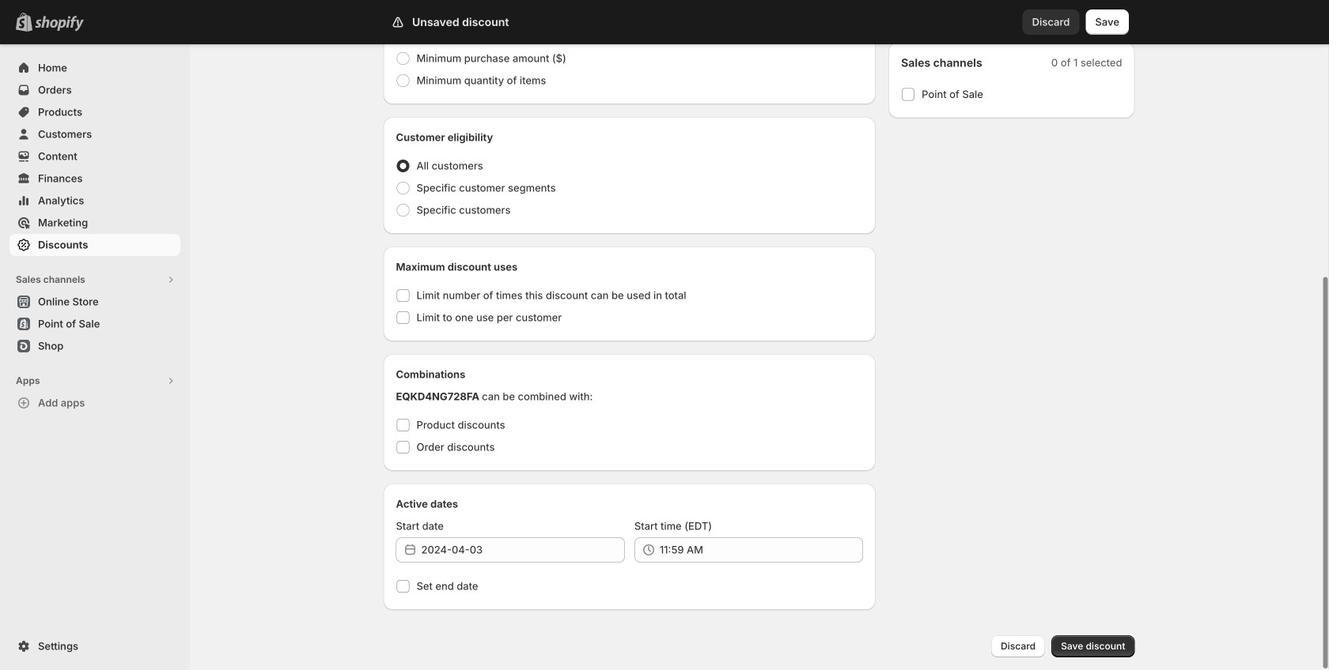 Task type: describe. For each thing, give the bounding box(es) containing it.
shopify image
[[35, 16, 84, 31]]



Task type: locate. For each thing, give the bounding box(es) containing it.
Enter time text field
[[660, 538, 863, 563]]

YYYY-MM-DD text field
[[421, 538, 625, 563]]



Task type: vqa. For each thing, say whether or not it's contained in the screenshot.
On
no



